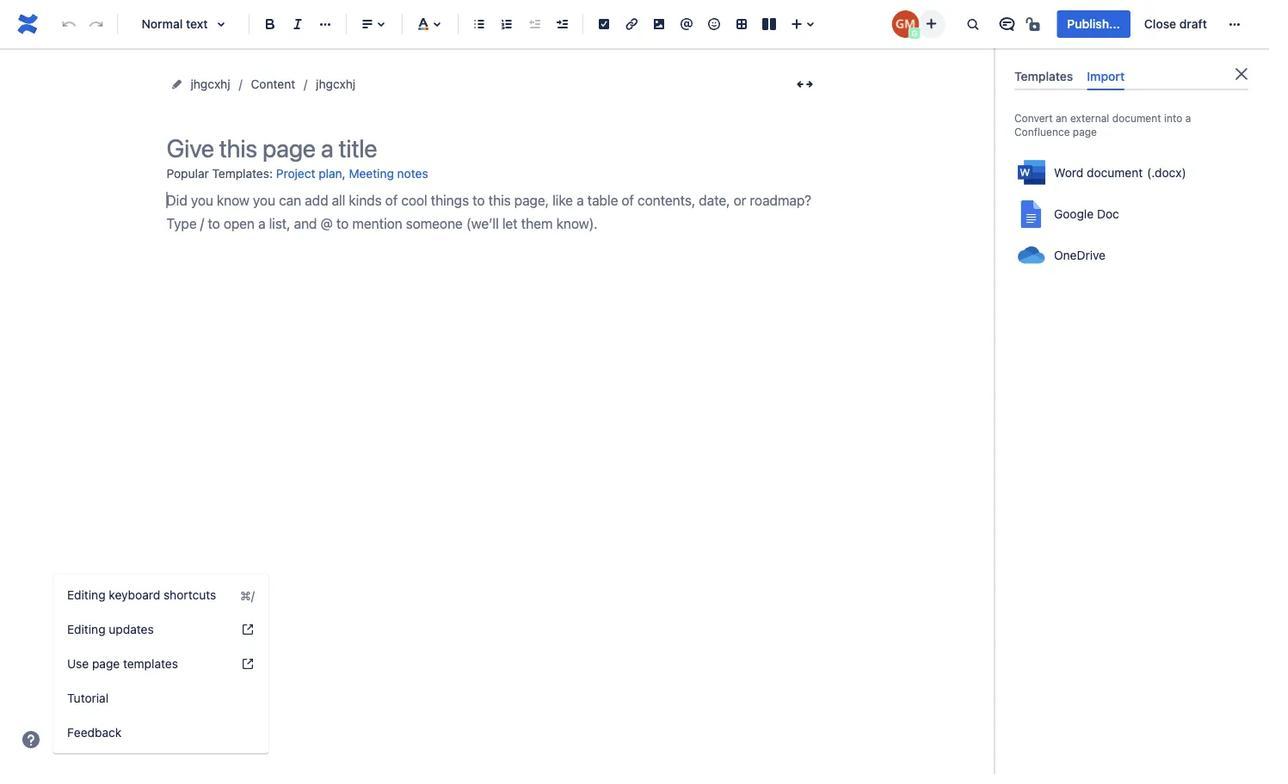 Task type: locate. For each thing, give the bounding box(es) containing it.
help image left feedback
[[21, 730, 41, 751]]

jhgcxhj
[[191, 77, 230, 91], [316, 77, 356, 91]]

Main content area, start typing to enter text. text field
[[167, 189, 821, 236]]

table image
[[732, 14, 752, 34]]

1 horizontal spatial jhgcxhj
[[316, 77, 356, 91]]

editing
[[67, 588, 106, 603], [67, 623, 106, 637]]

editing up use
[[67, 623, 106, 637]]

document
[[1113, 112, 1162, 124], [1087, 165, 1143, 179]]

use page templates
[[67, 657, 178, 671]]

project plan button
[[276, 160, 342, 189]]

jhgcxhj down more formatting 'image'
[[316, 77, 356, 91]]

templates
[[1015, 69, 1074, 83]]

page right use
[[92, 657, 120, 671]]

0 vertical spatial document
[[1113, 112, 1162, 124]]

doc
[[1097, 206, 1120, 221]]

jhgcxhj link down more formatting 'image'
[[316, 74, 356, 95]]

comment icon image
[[997, 14, 1018, 34]]

page down external
[[1073, 126, 1097, 138]]

project
[[276, 167, 315, 181]]

feedback button
[[53, 716, 269, 751]]

tab list
[[1008, 62, 1256, 91]]

0 vertical spatial help image
[[241, 658, 255, 671]]

document up the doc
[[1087, 165, 1143, 179]]

word
[[1054, 165, 1084, 179]]

normal
[[142, 17, 183, 31]]

0 horizontal spatial jhgcxhj link
[[191, 74, 230, 95]]

content link
[[251, 74, 295, 95]]

jhgcxhj link right move this page 'image'
[[191, 74, 230, 95]]

0 horizontal spatial page
[[92, 657, 120, 671]]

outdent ⇧tab image
[[524, 14, 545, 34]]

add image, video, or file image
[[649, 14, 670, 34]]

feedback
[[67, 726, 122, 740]]

emoji image
[[704, 14, 725, 34]]

redo ⌘⇧z image
[[86, 14, 107, 34]]

0 vertical spatial editing
[[67, 588, 106, 603]]

Give this page a title text field
[[167, 134, 821, 163]]

jhgcxhj right move this page 'image'
[[191, 77, 230, 91]]

1 editing from the top
[[67, 588, 106, 603]]

move this page image
[[170, 77, 184, 91]]

keyboard
[[109, 588, 160, 603]]

help image down help image
[[241, 658, 255, 671]]

text
[[186, 17, 208, 31]]

use page templates link
[[53, 647, 269, 682]]

normal text
[[142, 17, 208, 31]]

1 jhgcxhj from the left
[[191, 77, 230, 91]]

1 vertical spatial editing
[[67, 623, 106, 637]]

0 horizontal spatial jhgcxhj
[[191, 77, 230, 91]]

indent tab image
[[552, 14, 572, 34]]

invite to edit image
[[921, 13, 942, 34]]

1 horizontal spatial page
[[1073, 126, 1097, 138]]

undo ⌘z image
[[59, 14, 79, 34]]

editing up editing updates
[[67, 588, 106, 603]]

close draft button
[[1134, 10, 1218, 38]]

(.docx)
[[1148, 165, 1187, 179]]

tutorial button
[[53, 682, 269, 716]]

confluence image
[[14, 10, 41, 38], [14, 10, 41, 38]]

convert an external document into a confluence page
[[1015, 112, 1192, 138]]

align left image
[[357, 14, 378, 34]]

editing for editing updates
[[67, 623, 106, 637]]

2 jhgcxhj link from the left
[[316, 74, 356, 95]]

0 vertical spatial page
[[1073, 126, 1097, 138]]

help image
[[241, 658, 255, 671], [21, 730, 41, 751]]

more formatting image
[[315, 14, 336, 34]]

convert
[[1015, 112, 1053, 124]]

jhgcxhj for 1st jhgcxhj link from left
[[191, 77, 230, 91]]

tab list containing templates
[[1008, 62, 1256, 91]]

2 jhgcxhj from the left
[[316, 77, 356, 91]]

⌘/
[[240, 589, 255, 603]]

close draft
[[1145, 17, 1208, 31]]

updates
[[109, 623, 154, 637]]

document left into at right top
[[1113, 112, 1162, 124]]

1 horizontal spatial help image
[[241, 658, 255, 671]]

onedrive button
[[1011, 235, 1252, 276]]

normal text button
[[125, 5, 242, 43]]

confluence
[[1015, 126, 1070, 138]]

page
[[1073, 126, 1097, 138], [92, 657, 120, 671]]

editing updates
[[67, 623, 154, 637]]

bold ⌘b image
[[260, 14, 281, 34]]

0 horizontal spatial help image
[[21, 730, 41, 751]]

giulia masi image
[[892, 10, 920, 38]]

1 horizontal spatial jhgcxhj link
[[316, 74, 356, 95]]

2 editing from the top
[[67, 623, 106, 637]]

templates:
[[212, 166, 273, 180]]

publish...
[[1068, 17, 1121, 31]]

jhgcxhj link
[[191, 74, 230, 95], [316, 74, 356, 95]]



Task type: describe. For each thing, give the bounding box(es) containing it.
shortcuts
[[164, 588, 216, 603]]

plan
[[319, 167, 342, 181]]

use
[[67, 657, 89, 671]]

action item image
[[594, 14, 615, 34]]

page inside convert an external document into a confluence page
[[1073, 126, 1097, 138]]

editing for editing keyboard shortcuts
[[67, 588, 106, 603]]

help image
[[241, 623, 255, 637]]

google doc
[[1054, 206, 1120, 221]]

draft
[[1180, 17, 1208, 31]]

1 jhgcxhj link from the left
[[191, 74, 230, 95]]

close templates and import image
[[1232, 64, 1252, 84]]

editing updates link
[[53, 613, 269, 647]]

import
[[1087, 69, 1125, 83]]

templates
[[123, 657, 178, 671]]

popular
[[167, 166, 209, 180]]

italic ⌘i image
[[287, 14, 308, 34]]

content
[[251, 77, 295, 91]]

make page full-width image
[[795, 74, 816, 95]]

help image inside use page templates link
[[241, 658, 255, 671]]

external
[[1071, 112, 1110, 124]]

word document (.docx)
[[1054, 165, 1187, 179]]

tutorial
[[67, 692, 109, 706]]

google
[[1054, 206, 1094, 221]]

numbered list ⌘⇧7 image
[[497, 14, 517, 34]]

bullet list ⌘⇧8 image
[[469, 14, 490, 34]]

layouts image
[[759, 14, 780, 34]]

onedrive
[[1054, 248, 1106, 262]]

editing keyboard shortcuts
[[67, 588, 216, 603]]

notes
[[397, 167, 428, 181]]

,
[[342, 166, 346, 180]]

into
[[1165, 112, 1183, 124]]

mention image
[[677, 14, 697, 34]]

1 vertical spatial page
[[92, 657, 120, 671]]

1 vertical spatial document
[[1087, 165, 1143, 179]]

publish... button
[[1057, 10, 1131, 38]]

meeting notes button
[[349, 160, 428, 189]]

close
[[1145, 17, 1177, 31]]

link image
[[621, 14, 642, 34]]

1 vertical spatial help image
[[21, 730, 41, 751]]

a
[[1186, 112, 1192, 124]]

more image
[[1225, 14, 1246, 34]]

an
[[1056, 112, 1068, 124]]

document inside convert an external document into a confluence page
[[1113, 112, 1162, 124]]

meeting
[[349, 167, 394, 181]]

popular templates: project plan , meeting notes
[[167, 166, 428, 181]]

no restrictions image
[[1025, 14, 1045, 34]]

google doc button
[[1011, 194, 1252, 235]]

find and replace image
[[963, 14, 983, 34]]

jhgcxhj for 1st jhgcxhj link from right
[[316, 77, 356, 91]]



Task type: vqa. For each thing, say whether or not it's contained in the screenshot.
external on the right top
yes



